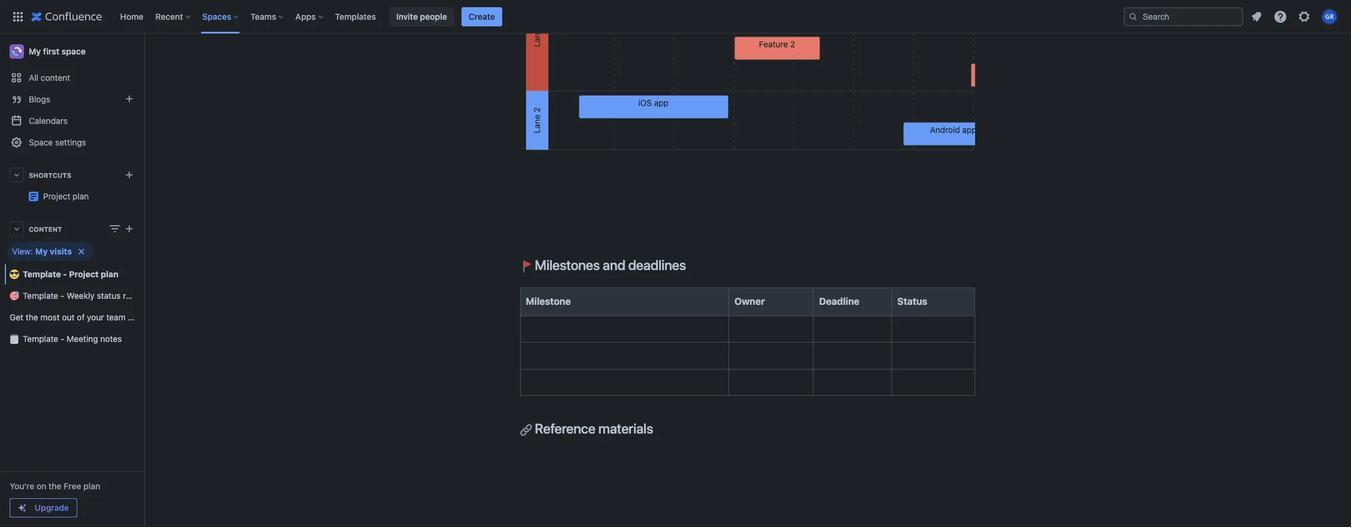 Task type: locate. For each thing, give the bounding box(es) containing it.
milestones
[[535, 257, 600, 273]]

space right "first" on the left
[[62, 46, 86, 56]]

add shortcut image
[[122, 168, 137, 182]]

2
[[791, 39, 796, 49], [532, 108, 542, 113]]

the right "on"
[[49, 481, 62, 491]]

template for template - project plan
[[23, 269, 61, 279]]

free
[[64, 481, 81, 491]]

template
[[23, 269, 61, 279], [23, 291, 58, 301], [23, 334, 58, 344]]

1 vertical spatial 2
[[532, 108, 542, 113]]

reference
[[535, 421, 596, 437]]

invite
[[396, 11, 418, 21]]

my right view:
[[35, 246, 48, 256]]

app right android
[[963, 125, 977, 135]]

0 vertical spatial lane
[[532, 29, 542, 47]]

:link: image
[[520, 424, 532, 436], [520, 424, 532, 436]]

1 horizontal spatial app
[[963, 125, 977, 135]]

- for meeting
[[61, 334, 64, 344]]

spaces
[[202, 11, 231, 21]]

blogs
[[29, 94, 50, 104]]

copy image for reference materials
[[652, 421, 667, 436]]

:dart: image
[[10, 291, 19, 301], [10, 291, 19, 301]]

you're
[[10, 481, 34, 491]]

app
[[654, 98, 669, 108], [963, 125, 977, 135]]

team
[[106, 312, 126, 322]]

view:
[[12, 246, 33, 256]]

0 horizontal spatial space
[[62, 46, 86, 56]]

1 template from the top
[[23, 269, 61, 279]]

upgrade button
[[10, 499, 77, 517]]

1 horizontal spatial space
[[128, 312, 151, 322]]

my
[[29, 46, 41, 56], [35, 246, 48, 256]]

my first space link
[[5, 40, 139, 63]]

project plan link
[[5, 186, 185, 207], [43, 191, 89, 201]]

- down visits
[[63, 269, 67, 279]]

space down report
[[128, 312, 151, 322]]

2 lane from the top
[[532, 115, 542, 134]]

space
[[62, 46, 86, 56], [128, 312, 151, 322]]

1 lane from the top
[[532, 29, 542, 47]]

0 horizontal spatial the
[[26, 312, 38, 322]]

project plan for project plan link under shortcuts dropdown button
[[43, 191, 89, 201]]

1 vertical spatial copy image
[[652, 421, 667, 436]]

the inside get the most out of your team space "link"
[[26, 312, 38, 322]]

calendars link
[[5, 110, 139, 132]]

1 vertical spatial space
[[128, 312, 151, 322]]

invite people button
[[389, 7, 454, 26]]

0 vertical spatial the
[[26, 312, 38, 322]]

0 vertical spatial -
[[63, 269, 67, 279]]

1 horizontal spatial 2
[[791, 39, 796, 49]]

space settings
[[29, 137, 86, 147]]

view: my visits
[[12, 246, 72, 256]]

project plan
[[139, 186, 185, 196], [43, 191, 89, 201]]

templates link
[[332, 7, 380, 26]]

template down most
[[23, 334, 58, 344]]

0 vertical spatial my
[[29, 46, 41, 56]]

spaces button
[[199, 7, 243, 26]]

your
[[87, 312, 104, 322]]

2 template from the top
[[23, 291, 58, 301]]

template - project plan
[[23, 269, 119, 279]]

app for ios app
[[654, 98, 669, 108]]

ios
[[639, 98, 652, 108]]

blogs link
[[5, 89, 139, 110]]

confluence image
[[31, 9, 102, 24], [31, 9, 102, 24]]

template down view: my visits
[[23, 269, 61, 279]]

1 vertical spatial lane
[[532, 115, 542, 134]]

space
[[29, 137, 53, 147]]

get the most out of your team space
[[10, 312, 151, 322]]

lane 1
[[532, 23, 542, 47]]

Search field
[[1124, 7, 1244, 26]]

search image
[[1129, 12, 1139, 21]]

0 vertical spatial template
[[23, 269, 61, 279]]

template for template - meeting notes
[[23, 334, 58, 344]]

-
[[63, 269, 67, 279], [61, 291, 64, 301], [61, 334, 64, 344]]

0 horizontal spatial copy image
[[652, 421, 667, 436]]

2 vertical spatial -
[[61, 334, 64, 344]]

template - project plan link
[[5, 264, 139, 285]]

milestone
[[526, 296, 571, 307]]

1 horizontal spatial project plan
[[139, 186, 185, 196]]

the
[[26, 312, 38, 322], [49, 481, 62, 491]]

1 vertical spatial app
[[963, 125, 977, 135]]

the right get
[[26, 312, 38, 322]]

space inside "link"
[[62, 46, 86, 56]]

- for project
[[63, 269, 67, 279]]

1 horizontal spatial the
[[49, 481, 62, 491]]

shortcuts button
[[5, 164, 139, 186]]

0 vertical spatial copy image
[[685, 258, 700, 272]]

:triangular_flag_on_post: image
[[520, 261, 532, 273]]

apps button
[[292, 7, 328, 26]]

all
[[29, 72, 38, 83]]

0 vertical spatial app
[[654, 98, 669, 108]]

0 horizontal spatial 2
[[532, 108, 542, 113]]

:triangular_flag_on_post: image
[[520, 261, 532, 273]]

1 horizontal spatial copy image
[[685, 258, 700, 272]]

content
[[41, 72, 70, 83]]

lane for 1
[[532, 29, 542, 47]]

clear view image
[[74, 244, 89, 259]]

project
[[139, 186, 166, 196], [43, 191, 70, 201], [69, 269, 99, 279]]

0 horizontal spatial project plan
[[43, 191, 89, 201]]

of
[[77, 312, 85, 322]]

banner
[[0, 0, 1352, 34]]

:sunglasses: image
[[10, 270, 19, 279], [10, 270, 19, 279]]

my left "first" on the left
[[29, 46, 41, 56]]

0 vertical spatial space
[[62, 46, 86, 56]]

plan
[[169, 186, 185, 196], [73, 191, 89, 201], [101, 269, 119, 279], [83, 481, 100, 491]]

2 vertical spatial template
[[23, 334, 58, 344]]

template up most
[[23, 291, 58, 301]]

feature 2
[[759, 39, 796, 49]]

teams button
[[247, 7, 288, 26]]

lane
[[532, 29, 542, 47], [532, 115, 542, 134]]

0 horizontal spatial app
[[654, 98, 669, 108]]

template - meeting notes
[[23, 334, 122, 344]]

2 for feature 2
[[791, 39, 796, 49]]

space inside "link"
[[128, 312, 151, 322]]

3 template from the top
[[23, 334, 58, 344]]

home link
[[117, 7, 147, 26]]

status
[[97, 291, 121, 301]]

- left meeting
[[61, 334, 64, 344]]

app right ios
[[654, 98, 669, 108]]

help icon image
[[1274, 9, 1288, 24]]

all content
[[29, 72, 70, 83]]

1 vertical spatial template
[[23, 291, 58, 301]]

1 vertical spatial -
[[61, 291, 64, 301]]

project plan link down shortcuts dropdown button
[[43, 191, 89, 201]]

project plan for project plan link above change view "icon"
[[139, 186, 185, 196]]

get the most out of your team space link
[[5, 307, 151, 328]]

lane 2
[[532, 108, 542, 134]]

copy image
[[685, 258, 700, 272], [652, 421, 667, 436]]

most
[[40, 312, 60, 322]]

template - weekly status report
[[23, 291, 147, 301]]

get
[[10, 312, 23, 322]]

change view image
[[108, 222, 122, 236]]

0 vertical spatial 2
[[791, 39, 796, 49]]

people
[[420, 11, 447, 21]]

- left weekly
[[61, 291, 64, 301]]



Task type: vqa. For each thing, say whether or not it's contained in the screenshot.
banner containing Home
yes



Task type: describe. For each thing, give the bounding box(es) containing it.
- for weekly
[[61, 291, 64, 301]]

space settings link
[[5, 132, 139, 153]]

project for project plan link above change view "icon"
[[139, 186, 166, 196]]

calendars
[[29, 116, 68, 126]]

2 for lane 2
[[532, 108, 542, 113]]

settings icon image
[[1298, 9, 1312, 24]]

global element
[[7, 0, 1122, 33]]

settings
[[55, 137, 86, 147]]

banner containing home
[[0, 0, 1352, 34]]

report
[[123, 291, 147, 301]]

you're on the free plan
[[10, 481, 100, 491]]

home
[[120, 11, 144, 21]]

:notepad_spiral: image
[[10, 334, 19, 344]]

project for project plan link under shortcuts dropdown button
[[43, 191, 70, 201]]

invite people
[[396, 11, 447, 21]]

materials
[[599, 421, 654, 437]]

teams
[[251, 11, 276, 21]]

lane for 2
[[532, 115, 542, 134]]

on
[[37, 481, 46, 491]]

notification icon image
[[1250, 9, 1264, 24]]

all content link
[[5, 67, 139, 89]]

1
[[532, 23, 542, 26]]

collapse sidebar image
[[131, 40, 157, 63]]

recent
[[155, 11, 183, 21]]

first
[[43, 46, 59, 56]]

my inside "link"
[[29, 46, 41, 56]]

template - weekly status report link
[[5, 285, 147, 307]]

notes
[[100, 334, 122, 344]]

create link
[[462, 7, 502, 26]]

owner
[[735, 296, 765, 307]]

shortcuts
[[29, 171, 71, 179]]

template for template - weekly status report
[[23, 291, 58, 301]]

recent button
[[152, 7, 195, 26]]

1 vertical spatial my
[[35, 246, 48, 256]]

content
[[29, 225, 62, 233]]

milestones and deadlines
[[532, 257, 686, 273]]

create
[[469, 11, 495, 21]]

template - project plan image
[[29, 192, 38, 201]]

templates
[[335, 11, 376, 21]]

create a page image
[[122, 222, 137, 236]]

upgrade
[[35, 503, 69, 513]]

and
[[603, 257, 626, 273]]

appswitcher icon image
[[11, 9, 25, 24]]

feature
[[759, 39, 788, 49]]

project plan link up change view "icon"
[[5, 186, 185, 207]]

reference materials
[[532, 421, 654, 437]]

apps
[[296, 11, 316, 21]]

1 vertical spatial the
[[49, 481, 62, 491]]

create a blog image
[[122, 92, 137, 106]]

meeting
[[67, 334, 98, 344]]

out
[[62, 312, 75, 322]]

premium image
[[17, 503, 27, 513]]

deadline
[[820, 296, 860, 307]]

weekly
[[67, 291, 95, 301]]

status
[[898, 296, 928, 307]]

feature 4 image
[[972, 64, 1070, 79]]

ios app
[[639, 98, 669, 108]]

template - meeting notes link
[[5, 328, 139, 350]]

:notepad_spiral: image
[[10, 334, 19, 344]]

deadlines
[[629, 257, 686, 273]]

copy image for milestones and deadlines
[[685, 258, 700, 272]]

space element
[[0, 34, 185, 527]]

android
[[931, 125, 961, 135]]

app for android app
[[963, 125, 977, 135]]

my first space
[[29, 46, 86, 56]]

content button
[[5, 218, 139, 240]]

android app
[[931, 125, 977, 135]]

visits
[[50, 246, 72, 256]]



